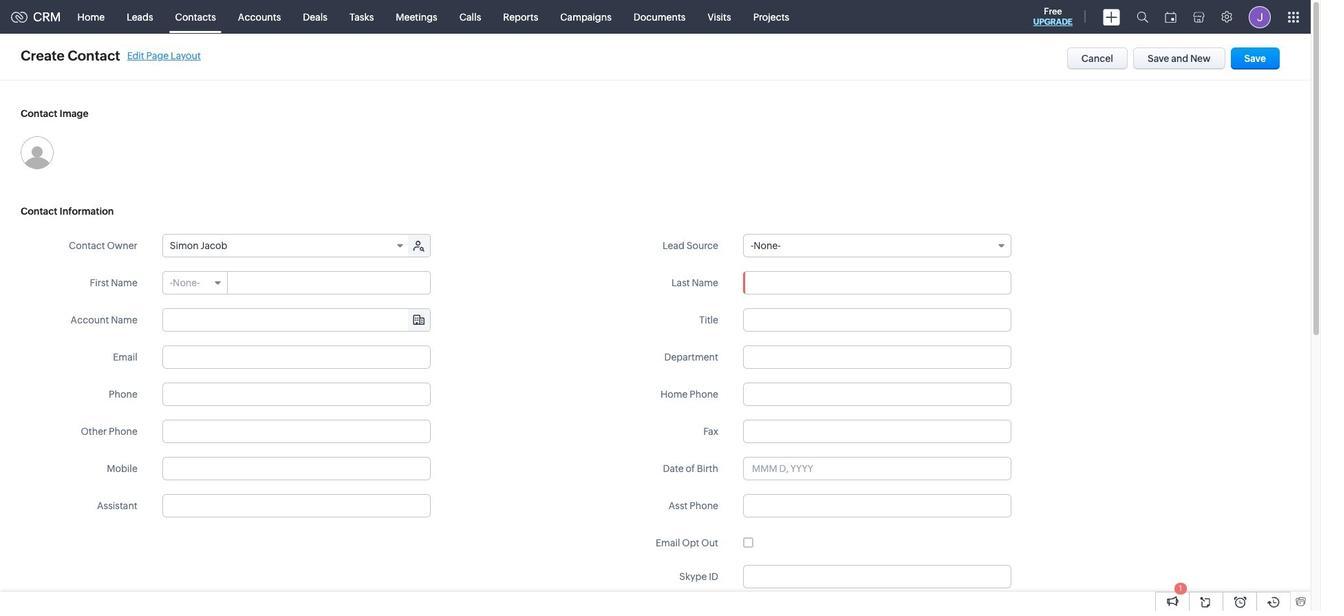 Task type: locate. For each thing, give the bounding box(es) containing it.
None text field
[[744, 271, 1012, 295], [163, 309, 430, 331], [744, 346, 1012, 369], [162, 383, 431, 406], [162, 420, 431, 443], [162, 457, 431, 481], [162, 494, 431, 518], [744, 271, 1012, 295], [163, 309, 430, 331], [744, 346, 1012, 369], [162, 383, 431, 406], [162, 420, 431, 443], [162, 457, 431, 481], [162, 494, 431, 518]]

calendar image
[[1166, 11, 1177, 22]]

None field
[[744, 234, 1012, 257], [163, 235, 409, 257], [163, 272, 228, 294], [163, 309, 430, 331], [744, 234, 1012, 257], [163, 235, 409, 257], [163, 272, 228, 294], [163, 309, 430, 331]]

None text field
[[228, 272, 430, 294], [744, 308, 1012, 332], [162, 346, 431, 369], [744, 383, 1012, 406], [744, 420, 1012, 443], [744, 494, 1012, 518], [744, 565, 1012, 589], [228, 272, 430, 294], [744, 308, 1012, 332], [162, 346, 431, 369], [744, 383, 1012, 406], [744, 420, 1012, 443], [744, 494, 1012, 518], [744, 565, 1012, 589]]

profile image
[[1250, 6, 1272, 28]]

logo image
[[11, 11, 28, 22]]

profile element
[[1241, 0, 1280, 33]]

MMM D, YYYY text field
[[744, 457, 1012, 481]]



Task type: describe. For each thing, give the bounding box(es) containing it.
create menu image
[[1104, 9, 1121, 25]]

search image
[[1137, 11, 1149, 23]]

image image
[[21, 136, 54, 169]]

search element
[[1129, 0, 1157, 34]]

create menu element
[[1095, 0, 1129, 33]]



Task type: vqa. For each thing, say whether or not it's contained in the screenshot.
Space
no



